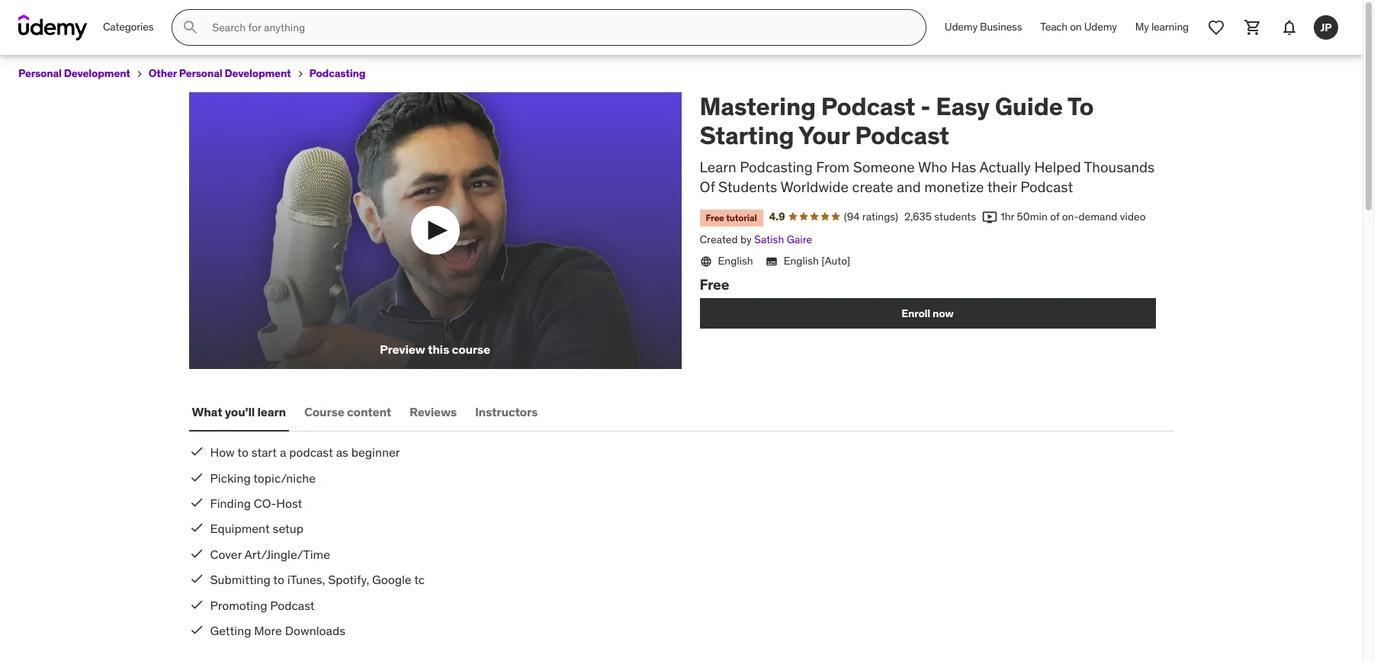 Task type: locate. For each thing, give the bounding box(es) containing it.
small image
[[189, 444, 204, 459], [189, 469, 204, 485], [189, 495, 204, 510], [189, 546, 204, 561], [189, 597, 204, 612], [189, 622, 204, 637]]

udemy right on
[[1084, 20, 1117, 34]]

(94 ratings)
[[844, 210, 898, 223]]

enroll now button
[[700, 298, 1156, 329]]

notifications image
[[1280, 18, 1299, 37]]

personal development
[[18, 66, 130, 80]]

0 horizontal spatial development
[[64, 66, 130, 80]]

small image for promoting podcast
[[189, 597, 204, 612]]

to for how
[[237, 445, 248, 460]]

free tutorial
[[706, 212, 757, 223]]

wishlist image
[[1207, 18, 1225, 37]]

1 horizontal spatial udemy
[[1084, 20, 1117, 34]]

small image left getting
[[189, 622, 204, 637]]

1 horizontal spatial to
[[273, 572, 284, 587]]

small image
[[982, 210, 998, 225], [189, 520, 204, 536], [189, 571, 204, 587]]

podcast
[[821, 91, 915, 122], [855, 120, 949, 151], [1020, 178, 1073, 196], [270, 597, 315, 613]]

0 vertical spatial podcasting
[[309, 66, 366, 80]]

small image left submitting
[[189, 571, 204, 587]]

personal
[[18, 66, 62, 80], [179, 66, 222, 80]]

2 xsmall image from the left
[[294, 68, 306, 80]]

english down the 'by'
[[718, 254, 753, 267]]

udemy left the business
[[945, 20, 978, 34]]

to for submitting
[[273, 572, 284, 587]]

4 small image from the top
[[189, 546, 204, 561]]

preview this course
[[380, 342, 490, 357]]

students
[[934, 210, 976, 223]]

beginner
[[351, 445, 400, 460]]

small image left cover
[[189, 546, 204, 561]]

small image left how
[[189, 444, 204, 459]]

1 english from the left
[[718, 254, 753, 267]]

1 vertical spatial free
[[700, 276, 729, 294]]

development inside other personal development link
[[225, 66, 291, 80]]

reviews
[[410, 404, 457, 419]]

[auto]
[[821, 254, 850, 267]]

ratings)
[[862, 210, 898, 223]]

1 horizontal spatial xsmall image
[[294, 68, 306, 80]]

your
[[799, 120, 850, 151]]

free down course language icon
[[700, 276, 729, 294]]

udemy
[[945, 20, 978, 34], [1084, 20, 1117, 34]]

small image left 1hr
[[982, 210, 998, 225]]

1 horizontal spatial development
[[225, 66, 291, 80]]

instructors button
[[472, 394, 541, 430]]

spotify,
[[328, 572, 369, 587]]

setup
[[273, 521, 303, 536]]

small image left finding
[[189, 495, 204, 510]]

small image for equipment setup
[[189, 520, 204, 536]]

of
[[1050, 210, 1059, 223]]

to right how
[[237, 445, 248, 460]]

0 vertical spatial to
[[237, 445, 248, 460]]

2 small image from the top
[[189, 469, 204, 485]]

their
[[987, 178, 1017, 196]]

podcasting
[[309, 66, 366, 80], [740, 158, 813, 176]]

english for english [auto]
[[784, 254, 819, 267]]

personal right other
[[179, 66, 222, 80]]

0 vertical spatial small image
[[982, 210, 998, 225]]

submitting
[[210, 572, 271, 587]]

as
[[336, 445, 348, 460]]

2 english from the left
[[784, 254, 819, 267]]

5 small image from the top
[[189, 597, 204, 612]]

1 vertical spatial podcasting
[[740, 158, 813, 176]]

0 horizontal spatial to
[[237, 445, 248, 460]]

0 horizontal spatial xsmall image
[[133, 68, 145, 80]]

udemy business
[[945, 20, 1022, 34]]

now
[[933, 307, 954, 320]]

free for free tutorial
[[706, 212, 724, 223]]

more
[[254, 623, 282, 638]]

start
[[251, 445, 277, 460]]

1 udemy from the left
[[945, 20, 978, 34]]

downloads
[[285, 623, 345, 638]]

small image left equipment
[[189, 520, 204, 536]]

to
[[1067, 91, 1094, 122]]

free
[[706, 212, 724, 223], [700, 276, 729, 294]]

a
[[280, 445, 286, 460]]

starting
[[700, 120, 794, 151]]

course
[[452, 342, 490, 357]]

google
[[372, 572, 411, 587]]

-
[[921, 91, 931, 122]]

1 vertical spatial to
[[273, 572, 284, 587]]

small image for how to start a podcast as beginner
[[189, 444, 204, 459]]

to
[[237, 445, 248, 460], [273, 572, 284, 587]]

small image for finding co-host
[[189, 495, 204, 510]]

xsmall image
[[133, 68, 145, 80], [294, 68, 306, 80]]

0 horizontal spatial english
[[718, 254, 753, 267]]

getting
[[210, 623, 251, 638]]

categories button
[[94, 9, 163, 46]]

0 vertical spatial free
[[706, 212, 724, 223]]

small image left picking
[[189, 469, 204, 485]]

satish
[[754, 233, 784, 246]]

personal down the udemy image
[[18, 66, 62, 80]]

0 horizontal spatial udemy
[[945, 20, 978, 34]]

1 vertical spatial small image
[[189, 520, 204, 536]]

xsmall image left podcasting link
[[294, 68, 306, 80]]

2 vertical spatial small image
[[189, 571, 204, 587]]

1 small image from the top
[[189, 444, 204, 459]]

1 personal from the left
[[18, 66, 62, 80]]

how to start a podcast as beginner
[[210, 445, 400, 460]]

my learning link
[[1126, 9, 1198, 46]]

2 personal from the left
[[179, 66, 222, 80]]

tutorial
[[726, 212, 757, 223]]

jp
[[1320, 20, 1332, 34]]

6 small image from the top
[[189, 622, 204, 637]]

development
[[64, 66, 130, 80], [225, 66, 291, 80]]

free up created
[[706, 212, 724, 223]]

podcast
[[289, 445, 333, 460]]

3 small image from the top
[[189, 495, 204, 510]]

english
[[718, 254, 753, 267], [784, 254, 819, 267]]

who
[[918, 158, 947, 176]]

preview this course button
[[189, 92, 681, 369]]

small image for getting more downloads
[[189, 622, 204, 637]]

1 horizontal spatial personal
[[179, 66, 222, 80]]

(94
[[844, 210, 860, 223]]

2,635
[[904, 210, 932, 223]]

from
[[816, 158, 850, 176]]

0 horizontal spatial personal
[[18, 66, 62, 80]]

to down art/jingle/time
[[273, 572, 284, 587]]

xsmall image left other
[[133, 68, 145, 80]]

english down gaire
[[784, 254, 819, 267]]

2 development from the left
[[225, 66, 291, 80]]

host
[[276, 496, 302, 511]]

1 development from the left
[[64, 66, 130, 80]]

small image for picking topic/niche
[[189, 469, 204, 485]]

small image left promoting
[[189, 597, 204, 612]]

students
[[718, 178, 777, 196]]

1 horizontal spatial podcasting
[[740, 158, 813, 176]]

by
[[740, 233, 752, 246]]

learn
[[257, 404, 286, 419]]

1 horizontal spatial english
[[784, 254, 819, 267]]



Task type: describe. For each thing, give the bounding box(es) containing it.
my
[[1135, 20, 1149, 34]]

and
[[897, 178, 921, 196]]

cover art/jingle/time
[[210, 547, 330, 562]]

enroll now
[[902, 307, 954, 320]]

video
[[1120, 210, 1146, 223]]

podcast down helped
[[1020, 178, 1073, 196]]

4.9
[[769, 210, 785, 223]]

small image for cover art/jingle/time
[[189, 546, 204, 561]]

what you'll learn
[[192, 404, 286, 419]]

2,635 students
[[904, 210, 976, 223]]

on-
[[1062, 210, 1079, 223]]

1 xsmall image from the left
[[133, 68, 145, 80]]

0 horizontal spatial podcasting
[[309, 66, 366, 80]]

of
[[700, 178, 715, 196]]

create
[[852, 178, 893, 196]]

teach on udemy link
[[1031, 9, 1126, 46]]

thousands
[[1084, 158, 1155, 176]]

monetize
[[924, 178, 984, 196]]

tc
[[414, 572, 425, 587]]

guide
[[995, 91, 1063, 122]]

topic/niche
[[253, 470, 316, 485]]

course content
[[304, 404, 391, 419]]

1hr
[[1001, 210, 1014, 223]]

worldwide
[[780, 178, 849, 196]]

teach on udemy
[[1040, 20, 1117, 34]]

closed captions image
[[765, 255, 778, 267]]

picking
[[210, 470, 251, 485]]

learning
[[1151, 20, 1189, 34]]

mastering
[[700, 91, 816, 122]]

english [auto]
[[784, 254, 850, 267]]

this
[[428, 342, 449, 357]]

reviews button
[[406, 394, 460, 430]]

business
[[980, 20, 1022, 34]]

course
[[304, 404, 344, 419]]

course language image
[[700, 255, 712, 267]]

enroll
[[902, 307, 930, 320]]

has
[[951, 158, 976, 176]]

small image for submitting to itunes, spotify, google tc
[[189, 571, 204, 587]]

teach
[[1040, 20, 1068, 34]]

equipment setup
[[210, 521, 303, 536]]

2 udemy from the left
[[1084, 20, 1117, 34]]

personal development link
[[18, 64, 130, 83]]

podcasting inside mastering podcast -  easy guide to starting your podcast learn podcasting from someone who has actually helped thousands of students worldwide create and monetize their podcast
[[740, 158, 813, 176]]

development inside the personal development link
[[64, 66, 130, 80]]

cover
[[210, 547, 242, 562]]

easy
[[936, 91, 990, 122]]

other
[[149, 66, 177, 80]]

other personal development
[[149, 66, 291, 80]]

how
[[210, 445, 235, 460]]

Search for anything text field
[[209, 14, 907, 40]]

jp link
[[1308, 9, 1344, 46]]

podcast down itunes,
[[270, 597, 315, 613]]

my learning
[[1135, 20, 1189, 34]]

submit search image
[[182, 18, 200, 37]]

categories
[[103, 20, 154, 34]]

satish gaire link
[[754, 233, 812, 246]]

created by satish gaire
[[700, 233, 812, 246]]

udemy image
[[18, 14, 88, 40]]

itunes,
[[287, 572, 325, 587]]

someone
[[853, 158, 915, 176]]

50min
[[1017, 210, 1048, 223]]

created
[[700, 233, 738, 246]]

finding
[[210, 496, 251, 511]]

other personal development link
[[149, 64, 291, 83]]

learn
[[700, 158, 736, 176]]

mastering podcast -  easy guide to starting your podcast learn podcasting from someone who has actually helped thousands of students worldwide create and monetize their podcast
[[700, 91, 1155, 196]]

udemy business link
[[936, 9, 1031, 46]]

co-
[[254, 496, 276, 511]]

free for free
[[700, 276, 729, 294]]

getting more downloads
[[210, 623, 345, 638]]

actually
[[979, 158, 1031, 176]]

course content button
[[301, 394, 394, 430]]

podcasting link
[[309, 64, 366, 83]]

promoting podcast
[[210, 597, 315, 613]]

podcast up someone
[[855, 120, 949, 151]]

submitting to itunes, spotify, google tc
[[210, 572, 425, 587]]

demand
[[1079, 210, 1117, 223]]

shopping cart with 0 items image
[[1244, 18, 1262, 37]]

what
[[192, 404, 222, 419]]

gaire
[[787, 233, 812, 246]]

content
[[347, 404, 391, 419]]

what you'll learn button
[[189, 394, 289, 430]]

english for english
[[718, 254, 753, 267]]

art/jingle/time
[[244, 547, 330, 562]]

equipment
[[210, 521, 270, 536]]

picking topic/niche
[[210, 470, 316, 485]]

podcast left -
[[821, 91, 915, 122]]

promoting
[[210, 597, 267, 613]]

you'll
[[225, 404, 255, 419]]

instructors
[[475, 404, 538, 419]]



Task type: vqa. For each thing, say whether or not it's contained in the screenshot.
E-Commerce
no



